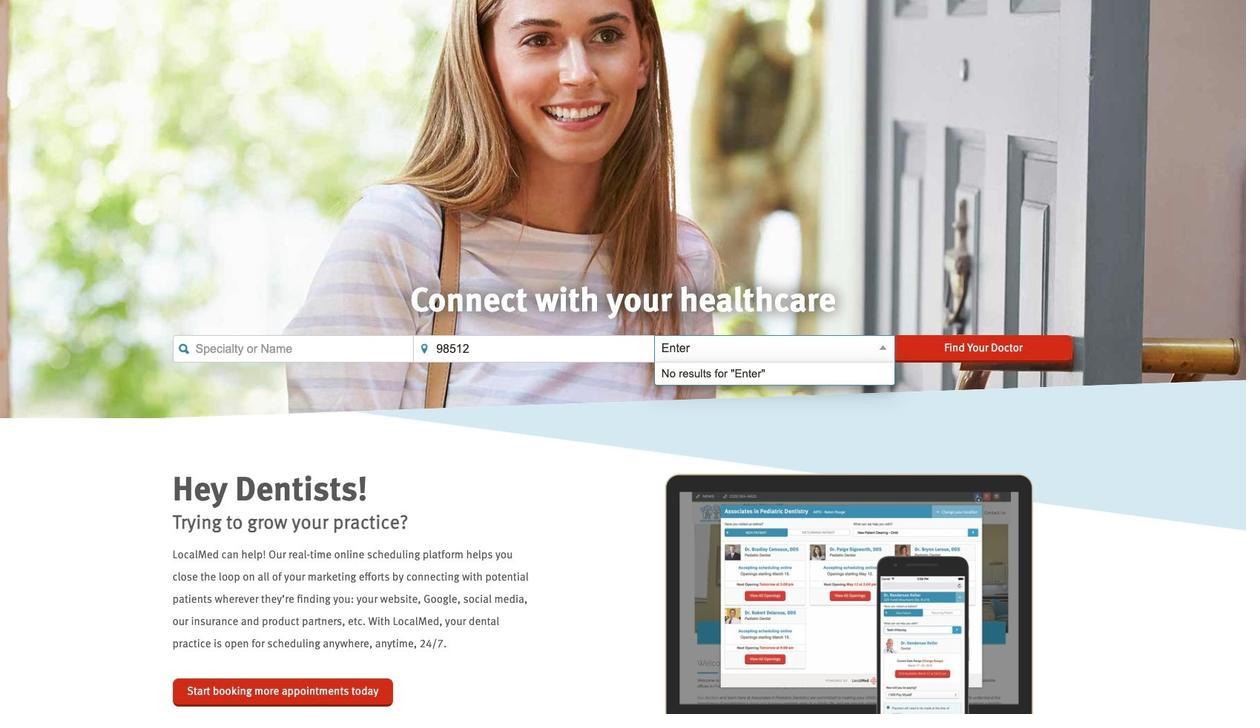 Task type: locate. For each thing, give the bounding box(es) containing it.
None text field
[[172, 335, 413, 362]]

Specialty or Name text field
[[172, 335, 413, 362]]

close menu image
[[878, 342, 889, 354]]



Task type: vqa. For each thing, say whether or not it's contained in the screenshot.
radio
no



Task type: describe. For each thing, give the bounding box(es) containing it.
Address, Zip, or City text field
[[413, 335, 654, 362]]

Select an insurance… text field
[[654, 335, 895, 362]]

schedule icon image
[[623, 474, 1074, 714]]



